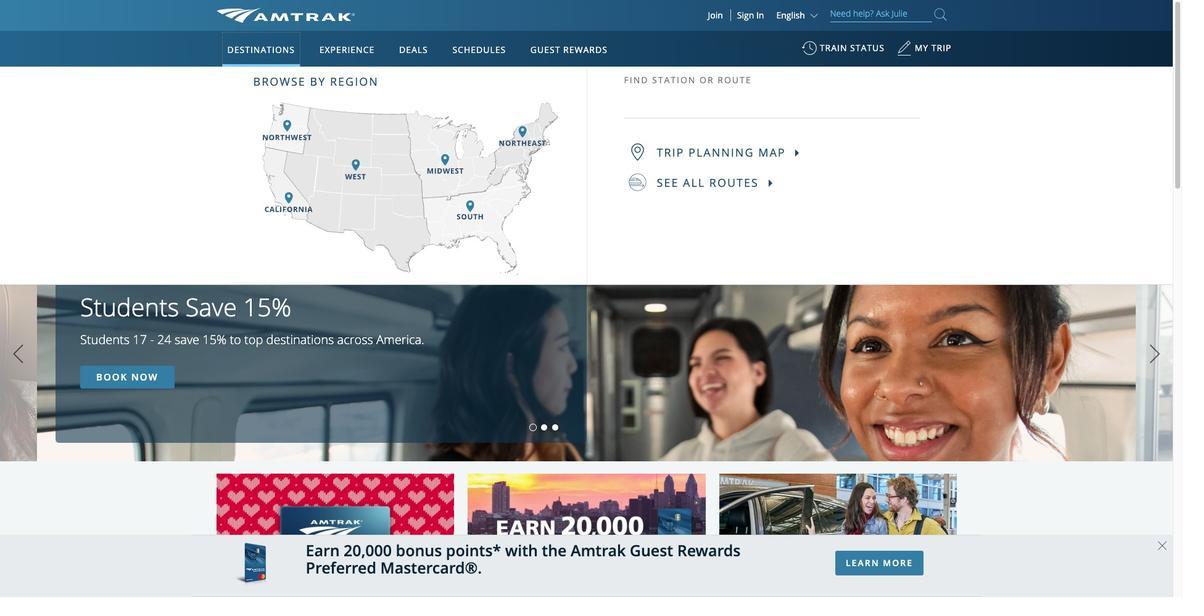 Task type: describe. For each thing, give the bounding box(es) containing it.
20,000
[[344, 540, 392, 561]]

english button
[[777, 9, 821, 21]]

trip planning map
[[657, 145, 790, 160]]

with inside earn 20,000 bonus points* with the amtrak guest rewards preferred mastercard®.
[[505, 540, 538, 561]]

rail passes
[[296, 75, 340, 86]]

Please enter your search item search field
[[831, 6, 932, 22]]

region
[[330, 74, 379, 89]]

cars
[[720, 228, 737, 240]]

guest rewards
[[531, 44, 608, 56]]

next image
[[1146, 339, 1165, 370]]

the
[[542, 540, 567, 561]]

learn more
[[846, 557, 914, 569]]

average
[[483, 228, 515, 240]]

to
[[230, 331, 241, 348]]

our trains consume less energy and create on average less emissions on a per-passenger-mile basis than cars and planes. link
[[295, 228, 786, 240]]

rail passes button
[[284, 67, 352, 95]]

1 less from the left
[[377, 228, 393, 240]]

america.
[[377, 331, 425, 348]]

deals
[[399, 44, 428, 56]]

assistance
[[449, 193, 491, 205]]

than
[[700, 228, 718, 240]]

2 and from the left
[[739, 228, 755, 240]]

by
[[310, 74, 326, 89]]

trip
[[932, 42, 952, 54]]

regions map image
[[262, 102, 559, 275]]

banner containing browse by region
[[0, 0, 1173, 285]]

trip planning map link
[[629, 143, 920, 161]]

across
[[337, 331, 373, 348]]

planning
[[689, 145, 755, 160]]

per-
[[597, 228, 613, 240]]

1 on from the left
[[470, 228, 480, 240]]

slide 2 tab
[[542, 425, 548, 431]]

guest inside earn 20,000 bonus points* with the amtrak guest rewards preferred mastercard®.
[[630, 540, 674, 561]]

auto train link
[[352, 67, 420, 95]]

choose a slide to display tab list
[[0, 425, 561, 431]]

book now link
[[80, 366, 174, 389]]

schedules
[[453, 44, 506, 56]]

guest rewards button
[[526, 33, 613, 67]]

or
[[438, 193, 446, 205]]

create
[[442, 228, 468, 240]]

search icon image
[[935, 6, 947, 23]]

0 vertical spatial 15%
[[243, 290, 292, 324]]

station
[[653, 74, 697, 86]]

students save 15%
[[80, 290, 292, 324]]

consume
[[338, 228, 375, 240]]

browse by region
[[253, 74, 379, 89]]

destinations button
[[223, 33, 300, 67]]

status
[[851, 42, 885, 54]]

destinations
[[227, 44, 295, 56]]

auto train
[[365, 75, 408, 86]]

energy
[[395, 228, 423, 240]]

or
[[700, 74, 715, 86]]

passenger
[[336, 193, 377, 205]]

amtrak valentines day gift card image
[[216, 456, 454, 598]]

rewards inside popup button
[[564, 44, 608, 56]]

top
[[244, 331, 263, 348]]

trains
[[313, 228, 336, 240]]

disability
[[399, 193, 435, 205]]

route
[[718, 74, 752, 86]]

train status link
[[802, 36, 885, 67]]

my
[[915, 42, 929, 54]]

earn 20,000 bonus points* with the amtrak guest rewards preferred mastercard®.
[[306, 540, 741, 579]]

previous image
[[9, 339, 27, 370]]

passes
[[313, 75, 340, 86]]

to 'edit required blank' element
[[455, 147, 630, 164]]

experience button
[[315, 33, 380, 67]]

emissions
[[534, 228, 574, 240]]

experience
[[320, 44, 375, 56]]

-
[[150, 331, 154, 348]]

2 on from the left
[[577, 228, 587, 240]]

amtrak
[[571, 540, 626, 561]]

switch departure and arrival stations. image
[[415, 137, 445, 167]]

see all routes link
[[629, 173, 920, 191]]

our trains consume less energy and create on average less emissions on a per-passenger-mile basis than cars and planes.
[[295, 228, 786, 240]]

needed?
[[493, 193, 528, 205]]

1 and from the left
[[425, 228, 440, 240]]

new york city skyline image
[[468, 456, 706, 598]]

sign in
[[738, 9, 765, 21]]

find station or route
[[624, 74, 752, 86]]

preferred
[[306, 558, 377, 579]]

more
[[884, 557, 914, 569]]

passenger-
[[613, 228, 657, 240]]

basis
[[677, 228, 697, 240]]

1 vertical spatial 15%
[[203, 331, 227, 348]]

learn more link
[[836, 551, 924, 576]]



Task type: locate. For each thing, give the bounding box(es) containing it.
24
[[157, 331, 171, 348]]

train
[[387, 75, 408, 86]]

15% left to
[[203, 331, 227, 348]]

my trip
[[915, 42, 952, 54]]

with left disability at the top left of page
[[379, 193, 397, 205]]

from 'edit required blank' element
[[231, 147, 405, 164]]

0 horizontal spatial 15%
[[203, 331, 227, 348]]

auto
[[365, 75, 384, 86]]

less left energy
[[377, 228, 393, 240]]

0 vertical spatial guest
[[531, 44, 561, 56]]

a
[[589, 228, 594, 240]]

less
[[377, 228, 393, 240], [517, 228, 532, 240]]

see
[[657, 175, 679, 190]]

rewards inside earn 20,000 bonus points* with the amtrak guest rewards preferred mastercard®.
[[678, 540, 741, 561]]

join button
[[701, 9, 731, 21]]

0 horizontal spatial less
[[377, 228, 393, 240]]

train
[[820, 42, 848, 54]]

0 horizontal spatial rewards
[[564, 44, 608, 56]]

rewards
[[564, 44, 608, 56], [678, 540, 741, 561]]

1 horizontal spatial guest
[[630, 540, 674, 561]]

bonus
[[396, 540, 442, 561]]

guest
[[531, 44, 561, 56], [630, 540, 674, 561]]

see all routes
[[657, 175, 763, 190]]

15%
[[243, 290, 292, 324], [203, 331, 227, 348]]

with
[[379, 193, 397, 205], [505, 540, 538, 561]]

0 vertical spatial with
[[379, 193, 397, 205]]

1 horizontal spatial and
[[739, 228, 755, 240]]

in
[[757, 9, 765, 21]]

0 horizontal spatial and
[[425, 228, 440, 240]]

2 students from the top
[[80, 331, 130, 348]]

1 vertical spatial guest
[[630, 540, 674, 561]]

0 horizontal spatial on
[[470, 228, 480, 240]]

save
[[175, 331, 199, 348]]

students 17 - 24 save 15% to top destinations across america.
[[80, 331, 425, 348]]

english
[[777, 9, 805, 21]]

map
[[759, 145, 786, 160]]

1 vertical spatial with
[[505, 540, 538, 561]]

mile
[[657, 228, 675, 240]]

2 less from the left
[[517, 228, 532, 240]]

routes
[[710, 175, 759, 190]]

train status
[[820, 42, 885, 54]]

destinations
[[266, 331, 334, 348]]

earn
[[306, 540, 340, 561]]

amtrak guest rewards preferred mastercard image
[[235, 543, 266, 589]]

15% up the top
[[243, 290, 292, 324]]

amtrak image
[[216, 8, 355, 23]]

book
[[96, 371, 128, 383]]

sign in button
[[738, 9, 765, 21]]

1 horizontal spatial on
[[577, 228, 587, 240]]

students up the 17
[[80, 290, 179, 324]]

students left the 17
[[80, 331, 130, 348]]

17
[[133, 331, 147, 348]]

planes.
[[757, 228, 786, 240]]

on left a
[[577, 228, 587, 240]]

passenger with disability or assistance needed?
[[336, 193, 528, 205]]

0 horizontal spatial with
[[379, 193, 397, 205]]

0 vertical spatial students
[[80, 290, 179, 324]]

less right average
[[517, 228, 532, 240]]

more information about accessible travel requests. image
[[528, 195, 541, 205]]

application
[[262, 102, 559, 275]]

points*
[[446, 540, 501, 561]]

and
[[425, 228, 440, 240], [739, 228, 755, 240]]

learn
[[846, 557, 880, 569]]

1 horizontal spatial with
[[505, 540, 538, 561]]

my trip button
[[897, 36, 952, 67]]

0 horizontal spatial guest
[[531, 44, 561, 56]]

students
[[80, 290, 179, 324], [80, 331, 130, 348]]

all
[[683, 175, 706, 190]]

browse
[[253, 74, 306, 89]]

slide 1 tab
[[530, 425, 537, 431]]

Passenger with Disability or Assistance Needed? checkbox
[[318, 193, 329, 204]]

0 vertical spatial rewards
[[564, 44, 608, 56]]

1 vertical spatial students
[[80, 331, 130, 348]]

and left create
[[425, 228, 440, 240]]

schedules link
[[448, 31, 511, 67]]

save
[[186, 290, 237, 324]]

on
[[470, 228, 480, 240], [577, 228, 587, 240]]

students for students 17 - 24 save 15% to top destinations across america.
[[80, 331, 130, 348]]

with left the at the bottom left of page
[[505, 540, 538, 561]]

1 horizontal spatial rewards
[[678, 540, 741, 561]]

now
[[131, 371, 158, 383]]

rail
[[296, 75, 311, 86]]

1 students from the top
[[80, 290, 179, 324]]

mastercard®.
[[381, 558, 482, 579]]

sign
[[738, 9, 755, 21]]

on right create
[[470, 228, 480, 240]]

and right cars
[[739, 228, 755, 240]]

deals button
[[394, 33, 433, 67]]

1 horizontal spatial less
[[517, 228, 532, 240]]

slide 3 tab
[[553, 425, 559, 431]]

Please enter station name or code text field
[[624, 91, 920, 119]]

find
[[624, 74, 649, 86]]

join
[[708, 9, 723, 21]]

1 vertical spatial rewards
[[678, 540, 741, 561]]

1 horizontal spatial 15%
[[243, 290, 292, 324]]

our
[[295, 228, 311, 240]]

trip
[[657, 145, 685, 160]]

book now
[[96, 371, 158, 383]]

students for students save 15%
[[80, 290, 179, 324]]

guest inside popup button
[[531, 44, 561, 56]]

banner
[[0, 0, 1173, 285]]



Task type: vqa. For each thing, say whether or not it's contained in the screenshot.
1-
no



